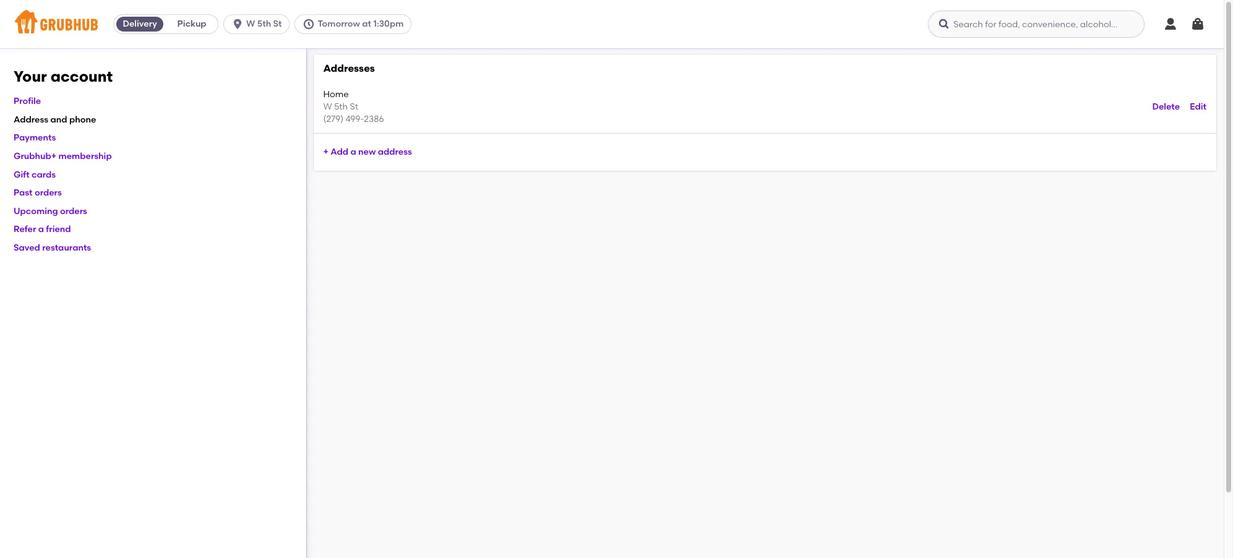 Task type: locate. For each thing, give the bounding box(es) containing it.
friend
[[46, 224, 71, 235]]

svg image
[[1164, 17, 1179, 32], [1191, 17, 1206, 32], [232, 18, 244, 30], [939, 18, 951, 30]]

0 vertical spatial 5th
[[257, 19, 271, 29]]

svg image
[[303, 18, 315, 30]]

5th down home
[[334, 101, 348, 112]]

1 vertical spatial st
[[350, 101, 359, 112]]

profile link
[[14, 96, 41, 107]]

grubhub+ membership
[[14, 151, 112, 162]]

1 vertical spatial 5th
[[334, 101, 348, 112]]

your
[[14, 67, 47, 85]]

1 horizontal spatial a
[[351, 147, 356, 157]]

refer a friend link
[[14, 224, 71, 235]]

0 horizontal spatial w
[[246, 19, 255, 29]]

w
[[246, 19, 255, 29], [323, 101, 332, 112]]

a right refer
[[38, 224, 44, 235]]

address and phone link
[[14, 114, 96, 125]]

a left new
[[351, 147, 356, 157]]

1 vertical spatial a
[[38, 224, 44, 235]]

1 horizontal spatial st
[[350, 101, 359, 112]]

orders up upcoming orders
[[35, 188, 62, 198]]

+ add a new address
[[323, 147, 412, 157]]

st left svg image
[[273, 19, 282, 29]]

0 vertical spatial a
[[351, 147, 356, 157]]

w inside home w 5th st (279) 499-2386
[[323, 101, 332, 112]]

address
[[14, 114, 48, 125]]

0 vertical spatial orders
[[35, 188, 62, 198]]

saved restaurants link
[[14, 243, 91, 253]]

refer
[[14, 224, 36, 235]]

1 horizontal spatial w
[[323, 101, 332, 112]]

0 vertical spatial st
[[273, 19, 282, 29]]

membership
[[59, 151, 112, 162]]

phone
[[69, 114, 96, 125]]

account
[[51, 67, 113, 85]]

499-
[[346, 114, 364, 125]]

upcoming
[[14, 206, 58, 217]]

w up (279)
[[323, 101, 332, 112]]

payments
[[14, 133, 56, 143]]

0 horizontal spatial 5th
[[257, 19, 271, 29]]

svg image inside 'w 5th st' button
[[232, 18, 244, 30]]

1 horizontal spatial 5th
[[334, 101, 348, 112]]

gift cards link
[[14, 169, 56, 180]]

tomorrow at 1:30pm
[[318, 19, 404, 29]]

a
[[351, 147, 356, 157], [38, 224, 44, 235]]

delivery button
[[114, 14, 166, 34]]

1:30pm
[[374, 19, 404, 29]]

orders
[[35, 188, 62, 198], [60, 206, 87, 217]]

5th left svg image
[[257, 19, 271, 29]]

delete
[[1153, 101, 1181, 112]]

grubhub+ membership link
[[14, 151, 112, 162]]

orders for past orders
[[35, 188, 62, 198]]

w left svg image
[[246, 19, 255, 29]]

upcoming orders
[[14, 206, 87, 217]]

0 horizontal spatial st
[[273, 19, 282, 29]]

0 vertical spatial w
[[246, 19, 255, 29]]

profile
[[14, 96, 41, 107]]

add
[[331, 147, 349, 157]]

gift cards
[[14, 169, 56, 180]]

pickup
[[177, 19, 207, 29]]

st
[[273, 19, 282, 29], [350, 101, 359, 112]]

pickup button
[[166, 14, 218, 34]]

a inside button
[[351, 147, 356, 157]]

home
[[323, 89, 349, 99]]

grubhub+
[[14, 151, 56, 162]]

1 vertical spatial w
[[323, 101, 332, 112]]

st up 499-
[[350, 101, 359, 112]]

orders up the friend
[[60, 206, 87, 217]]

saved
[[14, 243, 40, 253]]

5th
[[257, 19, 271, 29], [334, 101, 348, 112]]

1 vertical spatial orders
[[60, 206, 87, 217]]

w 5th st
[[246, 19, 282, 29]]

0 horizontal spatial a
[[38, 224, 44, 235]]

at
[[362, 19, 372, 29]]



Task type: vqa. For each thing, say whether or not it's contained in the screenshot.
svg image in "W 5th St" 'BUTTON'
yes



Task type: describe. For each thing, give the bounding box(es) containing it.
+
[[323, 147, 329, 157]]

address and phone
[[14, 114, 96, 125]]

edit button
[[1191, 96, 1207, 118]]

your account
[[14, 67, 113, 85]]

new
[[359, 147, 376, 157]]

delete button
[[1153, 96, 1181, 118]]

cards
[[32, 169, 56, 180]]

home w 5th st (279) 499-2386
[[323, 89, 384, 125]]

delivery
[[123, 19, 157, 29]]

saved restaurants
[[14, 243, 91, 253]]

5th inside home w 5th st (279) 499-2386
[[334, 101, 348, 112]]

st inside home w 5th st (279) 499-2386
[[350, 101, 359, 112]]

past orders
[[14, 188, 62, 198]]

2386
[[364, 114, 384, 125]]

orders for upcoming orders
[[60, 206, 87, 217]]

tomorrow
[[318, 19, 360, 29]]

gift
[[14, 169, 30, 180]]

past orders link
[[14, 188, 62, 198]]

and
[[50, 114, 67, 125]]

past
[[14, 188, 33, 198]]

upcoming orders link
[[14, 206, 87, 217]]

addresses
[[323, 63, 375, 74]]

main navigation navigation
[[0, 0, 1225, 48]]

address
[[378, 147, 412, 157]]

restaurants
[[42, 243, 91, 253]]

tomorrow at 1:30pm button
[[295, 14, 417, 34]]

w 5th st button
[[224, 14, 295, 34]]

(279)
[[323, 114, 344, 125]]

+ add a new address button
[[323, 141, 412, 164]]

edit
[[1191, 101, 1207, 112]]

5th inside button
[[257, 19, 271, 29]]

refer a friend
[[14, 224, 71, 235]]

Search for food, convenience, alcohol... search field
[[929, 11, 1145, 38]]

payments link
[[14, 133, 56, 143]]

w inside button
[[246, 19, 255, 29]]

st inside button
[[273, 19, 282, 29]]



